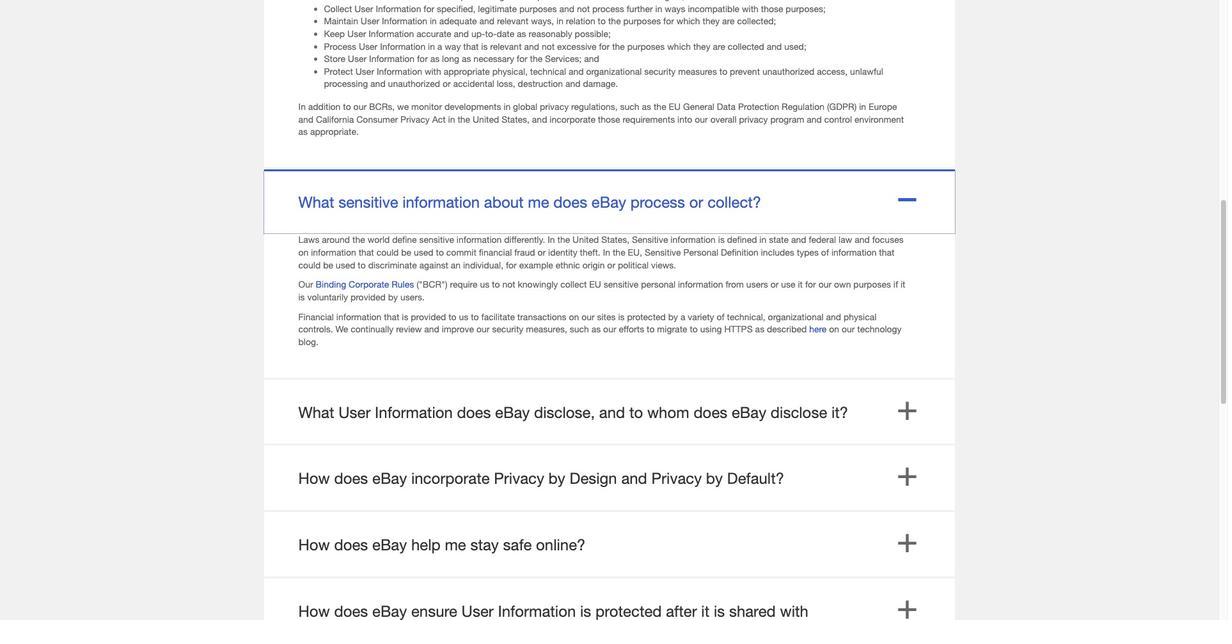 Task type: vqa. For each thing, say whether or not it's contained in the screenshot.
third Dec
no



Task type: describe. For each thing, give the bounding box(es) containing it.
excessive
[[557, 41, 597, 52]]

in down accurate
[[428, 41, 435, 52]]

0 vertical spatial sensitive
[[632, 235, 668, 245]]

regulations,
[[572, 101, 618, 112]]

global
[[513, 101, 538, 112]]

financial
[[479, 247, 512, 258]]

accidental
[[453, 78, 495, 89]]

knowingly
[[518, 279, 558, 290]]

information up define
[[403, 193, 480, 211]]

help
[[411, 536, 441, 554]]

types
[[797, 247, 819, 258]]

after
[[666, 603, 697, 621]]

controls.
[[299, 324, 333, 335]]

in inside laws around the world define sensitive information differently. in the united states, sensitive information is defined in state and federal law and focuses on information that could be used to commit financial fraud or identity theft. in the eu, sensitive personal definition includes types of information that could be used to discriminate against an individual, for example ethnic origin or political views.
[[760, 235, 767, 245]]

europe
[[869, 101, 898, 112]]

for inside ("bcr") require us to not knowingly collect eu sensitive personal information from users or use it for our own purposes if it is voluntarily provided by users.
[[806, 279, 816, 290]]

world
[[368, 235, 390, 245]]

collected
[[728, 41, 765, 52]]

2 horizontal spatial privacy
[[652, 470, 702, 488]]

example
[[519, 260, 553, 271]]

what for what user information does ebay disclose, and to whom does ebay disclose it?
[[299, 404, 334, 422]]

disclose
[[771, 404, 828, 422]]

united inside laws around the world define sensitive information differently. in the united states, sensitive information is defined in state and federal law and focuses on information that could be used to commit financial fraud or identity theft. in the eu, sensitive personal definition includes types of information that could be used to discriminate against an individual, for example ethnic origin or political views.
[[573, 235, 599, 245]]

how does ebay incorporate privacy by design and privacy by default?
[[299, 470, 785, 488]]

described
[[767, 324, 807, 335]]

store
[[324, 53, 346, 64]]

privacy inside in addition to our bcrs, we monitor developments in global privacy regulations, such as the eu general data protection regulation (gdpr) in europe and california consumer privacy act in the united states, and incorporate those requirements into our overall privacy program and control environment as appropriate.
[[401, 114, 430, 124]]

the up technical
[[530, 53, 543, 64]]

1 horizontal spatial used
[[414, 247, 434, 258]]

use
[[782, 279, 796, 290]]

variety
[[688, 312, 715, 322]]

includes
[[761, 247, 795, 258]]

0 vertical spatial could
[[377, 247, 399, 258]]

what user information does ebay disclose, and to whom does ebay disclose it? link
[[264, 382, 955, 444]]

or inside collect user information for specified, legitimate purposes and not process further in ways incompatible with those purposes; maintain user information in adequate and relevant ways, in relation to the purposes for which they are collected; keep user information accurate and up-to-date as reasonably possible; process user information in a way that is relevant and not excessive for the purposes which they are collected and used; store user information for as long as necessary for the services; and protect user information with appropriate physical, technical and organizational security measures to prevent unauthorized access, unlawful processing and unauthorized or accidental loss, destruction and damage.
[[443, 78, 451, 89]]

1 vertical spatial relevant
[[490, 41, 522, 52]]

for inside laws around the world define sensitive information differently. in the united states, sensitive information is defined in state and federal law and focuses on information that could be used to commit financial fraud or identity theft. in the eu, sensitive personal definition includes types of information that could be used to discriminate against an individual, for example ethnic origin or political views.
[[506, 260, 517, 271]]

those inside in addition to our bcrs, we monitor developments in global privacy regulations, such as the eu general data protection regulation (gdpr) in europe and california consumer privacy act in the united states, and incorporate those requirements into our overall privacy program and control environment as appropriate.
[[598, 114, 620, 124]]

such inside financial information that is provided to us to facilitate transactions on our sites is protected by a variety of technical, organizational and physical controls. we continually review and improve our security measures, such as our efforts to migrate to using https as described
[[570, 324, 589, 335]]

about
[[484, 193, 524, 211]]

how does ebay help me stay safe online? link
[[264, 515, 955, 577]]

corporate
[[349, 279, 389, 290]]

regulation
[[782, 101, 825, 112]]

0 vertical spatial they
[[703, 16, 720, 26]]

reasonably
[[529, 28, 573, 39]]

in addition to our bcrs, we monitor developments in global privacy regulations, such as the eu general data protection regulation (gdpr) in europe and california consumer privacy act in the united states, and incorporate those requirements into our overall privacy program and control environment as appropriate.
[[299, 101, 904, 137]]

in left europe
[[860, 101, 867, 112]]

services;
[[545, 53, 582, 64]]

data
[[717, 101, 736, 112]]

processing
[[324, 78, 368, 89]]

requirements
[[623, 114, 675, 124]]

is inside collect user information for specified, legitimate purposes and not process further in ways incompatible with those purposes; maintain user information in adequate and relevant ways, in relation to the purposes for which they are collected; keep user information accurate and up-to-date as reasonably possible; process user information in a way that is relevant and not excessive for the purposes which they are collected and used; store user information for as long as necessary for the services; and protect user information with appropriate physical, technical and organizational security measures to prevent unauthorized access, unlawful processing and unauthorized or accidental loss, destruction and damage.
[[481, 41, 488, 52]]

information up personal
[[671, 235, 716, 245]]

technology
[[858, 324, 902, 335]]

does inside how does ebay ensure user information is protected after it is shared with vendors?
[[334, 603, 368, 621]]

technical
[[530, 66, 566, 77]]

further
[[627, 3, 653, 14]]

our inside on our technology blog.
[[842, 324, 855, 335]]

a inside financial information that is provided to us to facilitate transactions on our sites is protected by a variety of technical, organizational and physical controls. we continually review and improve our security measures, such as our efforts to migrate to using https as described
[[681, 312, 686, 322]]

voluntarily
[[307, 292, 348, 303]]

that inside financial information that is provided to us to facilitate transactions on our sites is protected by a variety of technical, organizational and physical controls. we continually review and improve our security measures, such as our efforts to migrate to using https as described
[[384, 312, 400, 322]]

or left collect?
[[690, 193, 704, 211]]

our binding corporate rules
[[299, 279, 414, 290]]

protected inside financial information that is provided to us to facilitate transactions on our sites is protected by a variety of technical, organizational and physical controls. we continually review and improve our security measures, such as our efforts to migrate to using https as described
[[627, 312, 666, 322]]

or right origin
[[608, 260, 616, 271]]

how for how does ebay ensure user information is protected after it is shared with vendors?
[[299, 603, 330, 621]]

1 horizontal spatial privacy
[[739, 114, 768, 124]]

default?
[[727, 470, 785, 488]]

https
[[725, 324, 753, 335]]

political
[[618, 260, 649, 271]]

theft.
[[580, 247, 601, 258]]

online?
[[536, 536, 586, 554]]

individual,
[[463, 260, 504, 271]]

2 horizontal spatial it
[[901, 279, 906, 290]]

(gdpr)
[[827, 101, 857, 112]]

how does ebay help me stay safe online?
[[299, 536, 586, 554]]

incompatible
[[688, 3, 740, 14]]

such inside in addition to our bcrs, we monitor developments in global privacy regulations, such as the eu general data protection regulation (gdpr) in europe and california consumer privacy act in the united states, and incorporate those requirements into our overall privacy program and control environment as appropriate.
[[620, 101, 640, 112]]

measures
[[678, 66, 717, 77]]

state
[[769, 235, 789, 245]]

the left world
[[353, 235, 365, 245]]

provided inside ("bcr") require us to not knowingly collect eu sensitive personal information from users or use it for our own purposes if it is voluntarily provided by users.
[[351, 292, 386, 303]]

what user information does ebay disclose, and to whom does ebay disclose it?
[[299, 404, 849, 422]]

1 horizontal spatial it
[[798, 279, 803, 290]]

here
[[810, 324, 827, 335]]

("bcr") require us to not knowingly collect eu sensitive personal information from users or use it for our own purposes if it is voluntarily provided by users.
[[299, 279, 906, 303]]

for down accurate
[[417, 53, 428, 64]]

("bcr") require
[[417, 279, 478, 290]]

our down sites
[[604, 324, 617, 335]]

the up damage.
[[613, 41, 625, 52]]

eu inside in addition to our bcrs, we monitor developments in global privacy regulations, such as the eu general data protection regulation (gdpr) in europe and california consumer privacy act in the united states, and incorporate those requirements into our overall privacy program and control environment as appropriate.
[[669, 101, 681, 112]]

overall
[[711, 114, 737, 124]]

organizational inside collect user information for specified, legitimate purposes and not process further in ways incompatible with those purposes; maintain user information in adequate and relevant ways, in relation to the purposes for which they are collected; keep user information accurate and up-to-date as reasonably possible; process user information in a way that is relevant and not excessive for the purposes which they are collected and used; store user information for as long as necessary for the services; and protect user information with appropriate physical, technical and organizational security measures to prevent unauthorized access, unlawful processing and unauthorized or accidental loss, destruction and damage.
[[586, 66, 642, 77]]

prevent
[[730, 66, 760, 77]]

by inside financial information that is provided to us to facilitate transactions on our sites is protected by a variety of technical, organizational and physical controls. we continually review and improve our security measures, such as our efforts to migrate to using https as described
[[669, 312, 678, 322]]

bcrs,
[[369, 101, 395, 112]]

is inside ("bcr") require us to not knowingly collect eu sensitive personal information from users or use it for our own purposes if it is voluntarily provided by users.
[[299, 292, 305, 303]]

personal
[[684, 247, 719, 258]]

the up requirements
[[654, 101, 667, 112]]

ebay inside how does ebay ensure user information is protected after it is shared with vendors?
[[372, 603, 407, 621]]

safe
[[503, 536, 532, 554]]

the up the "identity"
[[558, 235, 570, 245]]

1 horizontal spatial privacy
[[494, 470, 545, 488]]

1 vertical spatial in
[[548, 235, 555, 245]]

or inside ("bcr") require us to not knowingly collect eu sensitive personal information from users or use it for our own purposes if it is voluntarily provided by users.
[[771, 279, 779, 290]]

0 horizontal spatial privacy
[[540, 101, 569, 112]]

disclose,
[[534, 404, 595, 422]]

california
[[316, 114, 354, 124]]

by left design
[[549, 470, 566, 488]]

user inside how does ebay ensure user information is protected after it is shared with vendors?
[[462, 603, 494, 621]]

0 vertical spatial which
[[677, 16, 701, 26]]

as down technical,
[[756, 324, 765, 335]]

as right the date
[[517, 28, 526, 39]]

developments
[[445, 101, 501, 112]]

in left global
[[504, 101, 511, 112]]

how does ebay ensure user information is protected after it is shared with vendors?
[[299, 603, 809, 621]]

our
[[299, 279, 313, 290]]

1 vertical spatial which
[[668, 41, 691, 52]]

0 vertical spatial unauthorized
[[763, 66, 815, 77]]

1 vertical spatial unauthorized
[[388, 78, 440, 89]]

our down facilitate
[[477, 324, 490, 335]]

with inside how does ebay ensure user information is protected after it is shared with vendors?
[[780, 603, 809, 621]]

that down focuses
[[880, 247, 895, 258]]

that inside collect user information for specified, legitimate purposes and not process further in ways incompatible with those purposes; maintain user information in adequate and relevant ways, in relation to the purposes for which they are collected; keep user information accurate and up-to-date as reasonably possible; process user information in a way that is relevant and not excessive for the purposes which they are collected and used; store user information for as long as necessary for the services; and protect user information with appropriate physical, technical and organizational security measures to prevent unauthorized access, unlawful processing and unauthorized or accidental loss, destruction and damage.
[[464, 41, 479, 52]]

discriminate
[[368, 260, 417, 271]]

to-
[[485, 28, 497, 39]]

here link
[[810, 324, 827, 335]]

0 horizontal spatial used
[[336, 260, 355, 271]]

information down law
[[832, 247, 877, 258]]

or up example
[[538, 247, 546, 258]]

it inside how does ebay ensure user information is protected after it is shared with vendors?
[[702, 603, 710, 621]]

how for how does ebay incorporate privacy by design and privacy by default?
[[299, 470, 330, 488]]

program
[[771, 114, 805, 124]]

us inside financial information that is provided to us to facilitate transactions on our sites is protected by a variety of technical, organizational and physical controls. we continually review and improve our security measures, such as our efforts to migrate to using https as described
[[459, 312, 469, 322]]

in left ways
[[656, 3, 663, 14]]

physical,
[[493, 66, 528, 77]]

for down possible;
[[599, 41, 610, 52]]

0 horizontal spatial incorporate
[[411, 470, 490, 488]]

how does ebay incorporate privacy by design and privacy by default? link
[[264, 448, 955, 511]]

collect
[[324, 3, 352, 14]]

0 horizontal spatial sensitive
[[339, 193, 398, 211]]

what for what sensitive information about me does ebay process or collect?
[[299, 193, 334, 211]]

appropriate
[[444, 66, 490, 77]]

users.
[[401, 292, 425, 303]]

what sensitive information about me does ebay process or collect? link
[[264, 171, 955, 234]]

process inside collect user information for specified, legitimate purposes and not process further in ways incompatible with those purposes; maintain user information in adequate and relevant ways, in relation to the purposes for which they are collected; keep user information accurate and up-to-date as reasonably possible; process user information in a way that is relevant and not excessive for the purposes which they are collected and used; store user information for as long as necessary for the services; and protect user information with appropriate physical, technical and organizational security measures to prevent unauthorized access, unlawful processing and unauthorized or accidental loss, destruction and damage.
[[593, 3, 625, 14]]

blog.
[[299, 337, 319, 348]]

consumer
[[357, 114, 398, 124]]



Task type: locate. For each thing, give the bounding box(es) containing it.
stay
[[471, 536, 499, 554]]

relevant down the date
[[490, 41, 522, 52]]

organizational up damage.
[[586, 66, 642, 77]]

is inside laws around the world define sensitive information differently. in the united states, sensitive information is defined in state and federal law and focuses on information that could be used to commit financial fraud or identity theft. in the eu, sensitive personal definition includes types of information that could be used to discriminate against an individual, for example ethnic origin or political views.
[[719, 235, 725, 245]]

fraud
[[515, 247, 535, 258]]

defined
[[728, 235, 757, 245]]

1 how from the top
[[299, 470, 330, 488]]

information inside ("bcr") require us to not knowingly collect eu sensitive personal information from users or use it for our own purposes if it is voluntarily provided by users.
[[678, 279, 724, 290]]

1 horizontal spatial incorporate
[[550, 114, 596, 124]]

protected left after
[[596, 603, 662, 621]]

eu down origin
[[590, 279, 602, 290]]

2 vertical spatial sensitive
[[604, 279, 639, 290]]

sensitive
[[632, 235, 668, 245], [645, 247, 681, 258]]

in right act
[[448, 114, 455, 124]]

not up relation
[[577, 3, 590, 14]]

general
[[684, 101, 715, 112]]

on inside on our technology blog.
[[830, 324, 840, 335]]

sensitive up eu,
[[632, 235, 668, 245]]

relevant up the date
[[497, 16, 529, 26]]

on right transactions
[[569, 312, 579, 322]]

security inside collect user information for specified, legitimate purposes and not process further in ways incompatible with those purposes; maintain user information in adequate and relevant ways, in relation to the purposes for which they are collected; keep user information accurate and up-to-date as reasonably possible; process user information in a way that is relevant and not excessive for the purposes which they are collected and used; store user information for as long as necessary for the services; and protect user information with appropriate physical, technical and organizational security measures to prevent unauthorized access, unlawful processing and unauthorized or accidental loss, destruction and damage.
[[645, 66, 676, 77]]

provided
[[351, 292, 386, 303], [411, 312, 446, 322]]

0 horizontal spatial unauthorized
[[388, 78, 440, 89]]

and
[[560, 3, 575, 14], [480, 16, 495, 26], [454, 28, 469, 39], [524, 41, 540, 52], [767, 41, 782, 52], [584, 53, 600, 64], [569, 66, 584, 77], [371, 78, 386, 89], [566, 78, 581, 89], [299, 114, 314, 124], [532, 114, 547, 124], [807, 114, 822, 124], [792, 235, 807, 245], [855, 235, 870, 245], [826, 312, 842, 322], [424, 324, 440, 335], [600, 404, 625, 422], [622, 470, 648, 488]]

0 vertical spatial not
[[577, 3, 590, 14]]

me right about
[[528, 193, 550, 211]]

1 vertical spatial sensitive
[[645, 247, 681, 258]]

which
[[677, 16, 701, 26], [668, 41, 691, 52]]

the down developments at the top left of the page
[[458, 114, 470, 124]]

not left knowingly
[[503, 279, 516, 290]]

shared
[[730, 603, 776, 621]]

possible;
[[575, 28, 611, 39]]

by inside ("bcr") require us to not knowingly collect eu sensitive personal information from users or use it for our own purposes if it is voluntarily provided by users.
[[388, 292, 398, 303]]

information inside how does ebay ensure user information is protected after it is shared with vendors?
[[498, 603, 576, 621]]

1 vertical spatial of
[[717, 312, 725, 322]]

on right here
[[830, 324, 840, 335]]

it right if
[[901, 279, 906, 290]]

technical,
[[727, 312, 766, 322]]

1 vertical spatial eu
[[590, 279, 602, 290]]

our down 'general'
[[695, 114, 708, 124]]

organizational
[[586, 66, 642, 77], [768, 312, 824, 322]]

not inside ("bcr") require us to not knowingly collect eu sensitive personal information from users or use it for our own purposes if it is voluntarily provided by users.
[[503, 279, 516, 290]]

1 vertical spatial me
[[445, 536, 466, 554]]

states, down global
[[502, 114, 530, 124]]

states, inside in addition to our bcrs, we monitor developments in global privacy regulations, such as the eu general data protection regulation (gdpr) in europe and california consumer privacy act in the united states, and incorporate those requirements into our overall privacy program and control environment as appropriate.
[[502, 114, 530, 124]]

organizational inside financial information that is provided to us to facilitate transactions on our sites is protected by a variety of technical, organizational and physical controls. we continually review and improve our security measures, such as our efforts to migrate to using https as described
[[768, 312, 824, 322]]

information
[[403, 193, 480, 211], [457, 235, 502, 245], [671, 235, 716, 245], [311, 247, 356, 258], [832, 247, 877, 258], [678, 279, 724, 290], [337, 312, 382, 322]]

privacy down the destruction
[[540, 101, 569, 112]]

how does ebay ensure user information is protected after it is shared with vendors? link
[[264, 581, 955, 621]]

with left appropriate
[[425, 66, 441, 77]]

in
[[299, 101, 306, 112], [548, 235, 555, 245], [603, 247, 611, 258]]

sensitive inside ("bcr") require us to not knowingly collect eu sensitive personal information from users or use it for our own purposes if it is voluntarily provided by users.
[[604, 279, 639, 290]]

origin
[[583, 260, 605, 271]]

united up theft.
[[573, 235, 599, 245]]

1 vertical spatial states,
[[602, 235, 630, 245]]

in up accurate
[[430, 16, 437, 26]]

1 horizontal spatial be
[[401, 247, 412, 258]]

they down incompatible
[[703, 16, 720, 26]]

with
[[742, 3, 759, 14], [425, 66, 441, 77], [780, 603, 809, 621]]

for down ways
[[664, 16, 674, 26]]

0 vertical spatial process
[[593, 3, 625, 14]]

0 vertical spatial incorporate
[[550, 114, 596, 124]]

monitor
[[412, 101, 442, 112]]

for right use
[[806, 279, 816, 290]]

maintain
[[324, 16, 358, 26]]

0 vertical spatial relevant
[[497, 16, 529, 26]]

0 vertical spatial on
[[299, 247, 309, 258]]

1 vertical spatial they
[[694, 41, 711, 52]]

does
[[554, 193, 588, 211], [457, 404, 491, 422], [694, 404, 728, 422], [334, 470, 368, 488], [334, 536, 368, 554], [334, 603, 368, 621]]

1 horizontal spatial us
[[480, 279, 490, 290]]

1 horizontal spatial united
[[573, 235, 599, 245]]

0 horizontal spatial with
[[425, 66, 441, 77]]

those up collected;
[[761, 3, 784, 14]]

of up using
[[717, 312, 725, 322]]

against
[[420, 260, 449, 271]]

design
[[570, 470, 617, 488]]

0 horizontal spatial provided
[[351, 292, 386, 303]]

such up requirements
[[620, 101, 640, 112]]

1 horizontal spatial those
[[761, 3, 784, 14]]

me
[[528, 193, 550, 211], [445, 536, 466, 554]]

security inside financial information that is provided to us to facilitate transactions on our sites is protected by a variety of technical, organizational and physical controls. we continually review and improve our security measures, such as our efforts to migrate to using https as described
[[492, 324, 524, 335]]

a up 'migrate'
[[681, 312, 686, 322]]

migrate
[[657, 324, 688, 335]]

0 horizontal spatial privacy
[[401, 114, 430, 124]]

me left stay
[[445, 536, 466, 554]]

unlawful
[[851, 66, 884, 77]]

process
[[324, 41, 357, 52]]

in up reasonably
[[557, 16, 564, 26]]

how
[[299, 470, 330, 488], [299, 536, 330, 554], [299, 603, 330, 621]]

1 vertical spatial protected
[[596, 603, 662, 621]]

0 horizontal spatial security
[[492, 324, 524, 335]]

me inside how does ebay help me stay safe online? link
[[445, 536, 466, 554]]

3 how from the top
[[299, 603, 330, 621]]

in right theft.
[[603, 247, 611, 258]]

used up against
[[414, 247, 434, 258]]

transactions
[[518, 312, 567, 322]]

unauthorized up we
[[388, 78, 440, 89]]

1 vertical spatial are
[[713, 41, 726, 52]]

1 vertical spatial provided
[[411, 312, 446, 322]]

of inside financial information that is provided to us to facilitate transactions on our sites is protected by a variety of technical, organizational and physical controls. we continually review and improve our security measures, such as our efforts to migrate to using https as described
[[717, 312, 725, 322]]

1 vertical spatial how
[[299, 536, 330, 554]]

me for about
[[528, 193, 550, 211]]

0 horizontal spatial could
[[299, 260, 321, 271]]

2 horizontal spatial on
[[830, 324, 840, 335]]

2 vertical spatial on
[[830, 324, 840, 335]]

sensitive up views.
[[645, 247, 681, 258]]

by up 'migrate'
[[669, 312, 678, 322]]

that
[[464, 41, 479, 52], [359, 247, 374, 258], [880, 247, 895, 258], [384, 312, 400, 322]]

2 vertical spatial in
[[603, 247, 611, 258]]

me inside what sensitive information about me does ebay process or collect? link
[[528, 193, 550, 211]]

2 vertical spatial with
[[780, 603, 809, 621]]

for down fraud
[[506, 260, 517, 271]]

to inside ("bcr") require us to not knowingly collect eu sensitive personal information from users or use it for our own purposes if it is voluntarily provided by users.
[[492, 279, 500, 290]]

1 vertical spatial could
[[299, 260, 321, 271]]

privacy
[[540, 101, 569, 112], [739, 114, 768, 124]]

0 horizontal spatial me
[[445, 536, 466, 554]]

that down world
[[359, 247, 374, 258]]

be down define
[[401, 247, 412, 258]]

on
[[299, 247, 309, 258], [569, 312, 579, 322], [830, 324, 840, 335]]

around
[[322, 235, 350, 245]]

collect?
[[708, 193, 762, 211]]

provided inside financial information that is provided to us to facilitate transactions on our sites is protected by a variety of technical, organizational and physical controls. we continually review and improve our security measures, such as our efforts to migrate to using https as described
[[411, 312, 446, 322]]

information down around at the left top of page
[[311, 247, 356, 258]]

2 horizontal spatial with
[[780, 603, 809, 621]]

0 vertical spatial be
[[401, 247, 412, 258]]

information down personal
[[678, 279, 724, 290]]

necessary
[[474, 53, 514, 64]]

sensitive inside laws around the world define sensitive information differently. in the united states, sensitive information is defined in state and federal law and focuses on information that could be used to commit financial fraud or identity theft. in the eu, sensitive personal definition includes types of information that could be used to discriminate against an individual, for example ethnic origin or political views.
[[420, 235, 454, 245]]

continually
[[351, 324, 394, 335]]

1 vertical spatial a
[[681, 312, 686, 322]]

0 vertical spatial such
[[620, 101, 640, 112]]

facilitate
[[482, 312, 515, 322]]

it
[[798, 279, 803, 290], [901, 279, 906, 290], [702, 603, 710, 621]]

eu inside ("bcr") require us to not knowingly collect eu sensitive personal information from users or use it for our own purposes if it is voluntarily provided by users.
[[590, 279, 602, 290]]

0 vertical spatial used
[[414, 247, 434, 258]]

1 horizontal spatial eu
[[669, 101, 681, 112]]

0 vertical spatial a
[[438, 41, 442, 52]]

with right shared
[[780, 603, 809, 621]]

0 vertical spatial are
[[723, 16, 735, 26]]

our left sites
[[582, 312, 595, 322]]

user
[[355, 3, 373, 14], [361, 16, 380, 26], [348, 28, 366, 39], [359, 41, 378, 52], [348, 53, 367, 64], [356, 66, 374, 77], [339, 404, 371, 422], [462, 603, 494, 621]]

1 vertical spatial with
[[425, 66, 441, 77]]

as down sites
[[592, 324, 601, 335]]

a inside collect user information for specified, legitimate purposes and not process further in ways incompatible with those purposes; maintain user information in adequate and relevant ways, in relation to the purposes for which they are collected; keep user information accurate and up-to-date as reasonably possible; process user information in a way that is relevant and not excessive for the purposes which they are collected and used; store user information for as long as necessary for the services; and protect user information with appropriate physical, technical and organizational security measures to prevent unauthorized access, unlawful processing and unauthorized or accidental loss, destruction and damage.
[[438, 41, 442, 52]]

we
[[397, 101, 409, 112]]

our inside ("bcr") require us to not knowingly collect eu sensitive personal information from users or use it for our own purposes if it is voluntarily provided by users.
[[819, 279, 832, 290]]

security
[[645, 66, 676, 77], [492, 324, 524, 335]]

0 vertical spatial in
[[299, 101, 306, 112]]

date
[[497, 28, 515, 39]]

in inside in addition to our bcrs, we monitor developments in global privacy regulations, such as the eu general data protection regulation (gdpr) in europe and california consumer privacy act in the united states, and incorporate those requirements into our overall privacy program and control environment as appropriate.
[[299, 101, 306, 112]]

me for help
[[445, 536, 466, 554]]

0 vertical spatial organizational
[[586, 66, 642, 77]]

0 horizontal spatial united
[[473, 114, 499, 124]]

0 horizontal spatial it
[[702, 603, 710, 621]]

eu up into
[[669, 101, 681, 112]]

1 horizontal spatial a
[[681, 312, 686, 322]]

2 how from the top
[[299, 536, 330, 554]]

1 vertical spatial what
[[299, 404, 334, 422]]

focuses
[[873, 235, 904, 245]]

those inside collect user information for specified, legitimate purposes and not process further in ways incompatible with those purposes; maintain user information in adequate and relevant ways, in relation to the purposes for which they are collected; keep user information accurate and up-to-date as reasonably possible; process user information in a way that is relevant and not excessive for the purposes which they are collected and used; store user information for as long as necessary for the services; and protect user information with appropriate physical, technical and organizational security measures to prevent unauthorized access, unlawful processing and unauthorized or accidental loss, destruction and damage.
[[761, 3, 784, 14]]

0 horizontal spatial such
[[570, 324, 589, 335]]

ways
[[665, 3, 686, 14]]

the up possible;
[[609, 16, 621, 26]]

sensitive down political on the top right of page
[[604, 279, 639, 290]]

they up the measures
[[694, 41, 711, 52]]

0 vertical spatial me
[[528, 193, 550, 211]]

1 vertical spatial sensitive
[[420, 235, 454, 245]]

our
[[354, 101, 367, 112], [695, 114, 708, 124], [819, 279, 832, 290], [582, 312, 595, 322], [477, 324, 490, 335], [604, 324, 617, 335], [842, 324, 855, 335]]

us up improve
[[459, 312, 469, 322]]

protected up efforts
[[627, 312, 666, 322]]

1 horizontal spatial could
[[377, 247, 399, 258]]

it?
[[832, 404, 849, 422]]

of
[[822, 247, 829, 258], [717, 312, 725, 322]]

on down laws in the left of the page
[[299, 247, 309, 258]]

the left eu,
[[613, 247, 626, 258]]

financial
[[299, 312, 334, 322]]

way
[[445, 41, 461, 52]]

1 vertical spatial those
[[598, 114, 620, 124]]

as up requirements
[[642, 101, 652, 112]]

1 horizontal spatial unauthorized
[[763, 66, 815, 77]]

whom
[[648, 404, 690, 422]]

1 horizontal spatial security
[[645, 66, 676, 77]]

eu,
[[628, 247, 643, 258]]

act
[[432, 114, 446, 124]]

1 what from the top
[[299, 193, 334, 211]]

1 vertical spatial united
[[573, 235, 599, 245]]

1 vertical spatial incorporate
[[411, 470, 490, 488]]

0 horizontal spatial of
[[717, 312, 725, 322]]

information inside financial information that is provided to us to facilitate transactions on our sites is protected by a variety of technical, organizational and physical controls. we continually review and improve our security measures, such as our efforts to migrate to using https as described
[[337, 312, 382, 322]]

could
[[377, 247, 399, 258], [299, 260, 321, 271]]

0 horizontal spatial be
[[323, 260, 333, 271]]

of down federal at the right top of page
[[822, 247, 829, 258]]

2 horizontal spatial not
[[577, 3, 590, 14]]

0 horizontal spatial in
[[299, 101, 306, 112]]

on inside financial information that is provided to us to facilitate transactions on our sites is protected by a variety of technical, organizational and physical controls. we continually review and improve our security measures, such as our efforts to migrate to using https as described
[[569, 312, 579, 322]]

process up eu,
[[631, 193, 685, 211]]

by down "rules"
[[388, 292, 398, 303]]

access,
[[817, 66, 848, 77]]

0 vertical spatial eu
[[669, 101, 681, 112]]

as
[[517, 28, 526, 39], [431, 53, 440, 64], [462, 53, 471, 64], [642, 101, 652, 112], [299, 126, 308, 137], [592, 324, 601, 335], [756, 324, 765, 335]]

0 horizontal spatial on
[[299, 247, 309, 258]]

purposes;
[[786, 3, 826, 14]]

security down facilitate
[[492, 324, 524, 335]]

a left way
[[438, 41, 442, 52]]

united
[[473, 114, 499, 124], [573, 235, 599, 245]]

specified,
[[437, 3, 476, 14]]

an
[[451, 260, 461, 271]]

0 horizontal spatial eu
[[590, 279, 602, 290]]

into
[[678, 114, 693, 124]]

of inside laws around the world define sensitive information differently. in the united states, sensitive information is defined in state and federal law and focuses on information that could be used to commit financial fraud or identity theft. in the eu, sensitive personal definition includes types of information that could be used to discriminate against an individual, for example ethnic origin or political views.
[[822, 247, 829, 258]]

provided up review
[[411, 312, 446, 322]]

as left long
[[431, 53, 440, 64]]

binding corporate rules link
[[316, 279, 414, 290]]

review
[[396, 324, 422, 335]]

1 horizontal spatial provided
[[411, 312, 446, 322]]

or left use
[[771, 279, 779, 290]]

1 vertical spatial privacy
[[739, 114, 768, 124]]

1 horizontal spatial sensitive
[[420, 235, 454, 245]]

united down developments at the top left of the page
[[473, 114, 499, 124]]

they
[[703, 16, 720, 26], [694, 41, 711, 52]]

1 horizontal spatial me
[[528, 193, 550, 211]]

what
[[299, 193, 334, 211], [299, 404, 334, 422]]

by left default?
[[706, 470, 723, 488]]

which down ways
[[677, 16, 701, 26]]

organizational up described
[[768, 312, 824, 322]]

law
[[839, 235, 853, 245]]

appropriate.
[[310, 126, 359, 137]]

rules
[[392, 279, 414, 290]]

1 vertical spatial on
[[569, 312, 579, 322]]

provided down corporate
[[351, 292, 386, 303]]

to inside in addition to our bcrs, we monitor developments in global privacy regulations, such as the eu general data protection regulation (gdpr) in europe and california consumer privacy act in the united states, and incorporate those requirements into our overall privacy program and control environment as appropriate.
[[343, 101, 351, 112]]

damage.
[[583, 78, 618, 89]]

on inside laws around the world define sensitive information differently. in the united states, sensitive information is defined in state and federal law and focuses on information that could be used to commit financial fraud or identity theft. in the eu, sensitive personal definition includes types of information that could be used to discriminate against an individual, for example ethnic origin or political views.
[[299, 247, 309, 258]]

us inside ("bcr") require us to not knowingly collect eu sensitive personal information from users or use it for our own purposes if it is voluntarily provided by users.
[[480, 279, 490, 290]]

for up the physical,
[[517, 53, 528, 64]]

that up review
[[384, 312, 400, 322]]

1 vertical spatial be
[[323, 260, 333, 271]]

laws around the world define sensitive information differently. in the united states, sensitive information is defined in state and federal law and focuses on information that could be used to commit financial fraud or identity theft. in the eu, sensitive personal definition includes types of information that could be used to discriminate against an individual, for example ethnic origin or political views.
[[299, 235, 904, 271]]

it right use
[[798, 279, 803, 290]]

how for how does ebay help me stay safe online?
[[299, 536, 330, 554]]

2 vertical spatial not
[[503, 279, 516, 290]]

0 horizontal spatial states,
[[502, 114, 530, 124]]

for up accurate
[[424, 3, 435, 14]]

our up consumer
[[354, 101, 367, 112]]

1 vertical spatial not
[[542, 41, 555, 52]]

states, up eu,
[[602, 235, 630, 245]]

1 horizontal spatial states,
[[602, 235, 630, 245]]

0 vertical spatial united
[[473, 114, 499, 124]]

physical
[[844, 312, 877, 322]]

used;
[[785, 41, 807, 52]]

united inside in addition to our bcrs, we monitor developments in global privacy regulations, such as the eu general data protection regulation (gdpr) in europe and california consumer privacy act in the united states, and incorporate those requirements into our overall privacy program and control environment as appropriate.
[[473, 114, 499, 124]]

our down physical
[[842, 324, 855, 335]]

2 what from the top
[[299, 404, 334, 422]]

information up financial on the top of page
[[457, 235, 502, 245]]

1 horizontal spatial process
[[631, 193, 685, 211]]

us down individual,
[[480, 279, 490, 290]]

incorporate inside in addition to our bcrs, we monitor developments in global privacy regulations, such as the eu general data protection regulation (gdpr) in europe and california consumer privacy act in the united states, and incorporate those requirements into our overall privacy program and control environment as appropriate.
[[550, 114, 596, 124]]

from
[[726, 279, 744, 290]]

sensitive up against
[[420, 235, 454, 245]]

1 horizontal spatial organizational
[[768, 312, 824, 322]]

protected inside how does ebay ensure user information is protected after it is shared with vendors?
[[596, 603, 662, 621]]

1 horizontal spatial such
[[620, 101, 640, 112]]

could up our
[[299, 260, 321, 271]]

process
[[593, 3, 625, 14], [631, 193, 685, 211]]

states, inside laws around the world define sensitive information differently. in the united states, sensitive information is defined in state and federal law and focuses on information that could be used to commit financial fraud or identity theft. in the eu, sensitive personal definition includes types of information that could be used to discriminate against an individual, for example ethnic origin or political views.
[[602, 235, 630, 245]]

0 vertical spatial us
[[480, 279, 490, 290]]

0 horizontal spatial us
[[459, 312, 469, 322]]

1 horizontal spatial with
[[742, 3, 759, 14]]

as left appropriate.
[[299, 126, 308, 137]]

how inside how does ebay ensure user information is protected after it is shared with vendors?
[[299, 603, 330, 621]]

purposes inside ("bcr") require us to not knowingly collect eu sensitive personal information from users or use it for our own purposes if it is voluntarily provided by users.
[[854, 279, 891, 290]]

1 vertical spatial us
[[459, 312, 469, 322]]

loss,
[[497, 78, 516, 89]]

collect
[[561, 279, 587, 290]]

0 vertical spatial those
[[761, 3, 784, 14]]

those
[[761, 3, 784, 14], [598, 114, 620, 124]]

our left own
[[819, 279, 832, 290]]

sites
[[597, 312, 616, 322]]

2 horizontal spatial in
[[603, 247, 611, 258]]

on our technology blog.
[[299, 324, 902, 348]]

as up appropriate
[[462, 53, 471, 64]]

legitimate
[[478, 3, 517, 14]]

1 vertical spatial used
[[336, 260, 355, 271]]

protect
[[324, 66, 353, 77]]

addition
[[308, 101, 341, 112]]

those down regulations,
[[598, 114, 620, 124]]

0 vertical spatial how
[[299, 470, 330, 488]]

relation
[[566, 16, 596, 26]]

2 horizontal spatial sensitive
[[604, 279, 639, 290]]

0 horizontal spatial organizational
[[586, 66, 642, 77]]

such right measures,
[[570, 324, 589, 335]]

information up the continually
[[337, 312, 382, 322]]

0 horizontal spatial process
[[593, 3, 625, 14]]

0 vertical spatial privacy
[[540, 101, 569, 112]]



